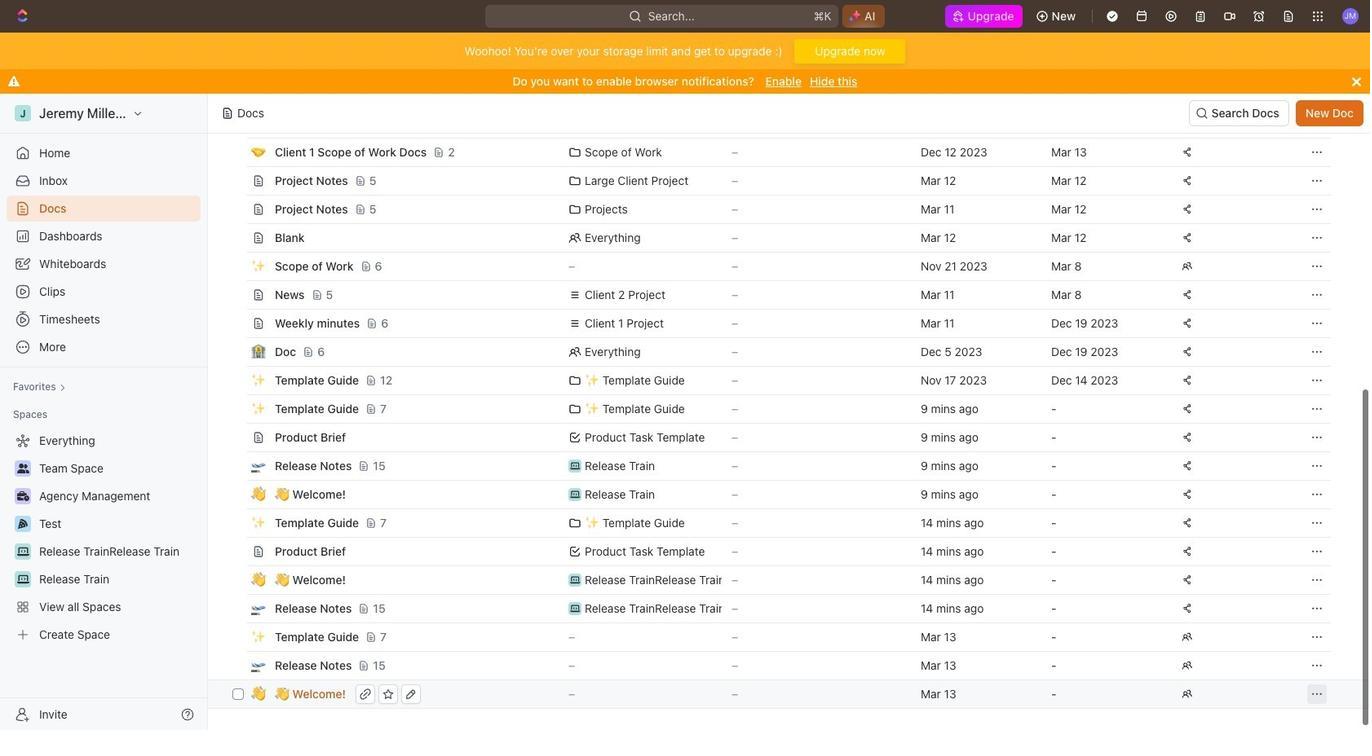 Task type: describe. For each thing, give the bounding box(es) containing it.
11 row from the top
[[229, 395, 1331, 424]]

1 row from the top
[[229, 109, 1331, 139]]

3 cell from the left
[[911, 110, 1041, 138]]

4 cell from the left
[[1041, 110, 1172, 138]]

16 row from the top
[[229, 537, 1331, 567]]

0 vertical spatial laptop code image
[[17, 547, 29, 557]]

13 row from the top
[[229, 452, 1331, 481]]

10 row from the top
[[229, 366, 1331, 396]]

8 row from the top
[[229, 309, 1331, 338]]

4 row from the top
[[229, 195, 1331, 224]]

18 row from the top
[[229, 594, 1331, 624]]

20 row from the top
[[229, 652, 1331, 681]]

user group image
[[17, 464, 29, 474]]

tree inside the sidebar navigation
[[7, 428, 201, 648]]

12 row from the top
[[229, 423, 1331, 453]]

5 cell from the left
[[1172, 110, 1302, 138]]

5 row from the top
[[229, 223, 1331, 253]]



Task type: vqa. For each thing, say whether or not it's contained in the screenshot.
1st 16 from the bottom of the Task sidebar content section
no



Task type: locate. For each thing, give the bounding box(es) containing it.
3 row from the top
[[229, 166, 1331, 196]]

9 row from the top
[[229, 338, 1331, 367]]

0 horizontal spatial laptop code image
[[17, 547, 29, 557]]

laptop code image
[[17, 547, 29, 557], [570, 577, 580, 585]]

tree
[[7, 428, 201, 648]]

19 row from the top
[[229, 623, 1331, 652]]

sidebar navigation
[[0, 94, 211, 731]]

table
[[229, 0, 1331, 709]]

laptop code image inside row
[[570, 577, 580, 585]]

15 row from the top
[[229, 509, 1331, 538]]

pizza slice image
[[18, 519, 28, 529]]

17 row from the top
[[229, 566, 1331, 595]]

business time image
[[17, 492, 29, 502]]

2 cell from the left
[[559, 110, 722, 138]]

cell
[[229, 110, 247, 138], [559, 110, 722, 138], [911, 110, 1041, 138], [1041, 110, 1172, 138], [1172, 110, 1302, 138], [1302, 110, 1331, 138]]

7 row from the top
[[229, 281, 1331, 310]]

14 row from the top
[[229, 480, 1331, 510]]

2 row from the top
[[229, 138, 1331, 167]]

21 row from the top
[[229, 680, 1331, 709]]

row
[[229, 109, 1331, 139], [229, 138, 1331, 167], [229, 166, 1331, 196], [229, 195, 1331, 224], [229, 223, 1331, 253], [229, 252, 1331, 281], [229, 281, 1331, 310], [229, 309, 1331, 338], [229, 338, 1331, 367], [229, 366, 1331, 396], [229, 395, 1331, 424], [229, 423, 1331, 453], [229, 452, 1331, 481], [229, 480, 1331, 510], [229, 509, 1331, 538], [229, 537, 1331, 567], [229, 566, 1331, 595], [229, 594, 1331, 624], [229, 623, 1331, 652], [229, 652, 1331, 681], [229, 680, 1331, 709]]

1 vertical spatial laptop code image
[[570, 577, 580, 585]]

6 cell from the left
[[1302, 110, 1331, 138]]

jeremy miller's workspace, , element
[[15, 105, 31, 122]]

laptop code image
[[570, 462, 580, 471], [570, 491, 580, 499], [17, 575, 29, 585], [570, 605, 580, 613]]

1 horizontal spatial laptop code image
[[570, 577, 580, 585]]

6 row from the top
[[229, 252, 1331, 281]]

1 cell from the left
[[229, 110, 247, 138]]



